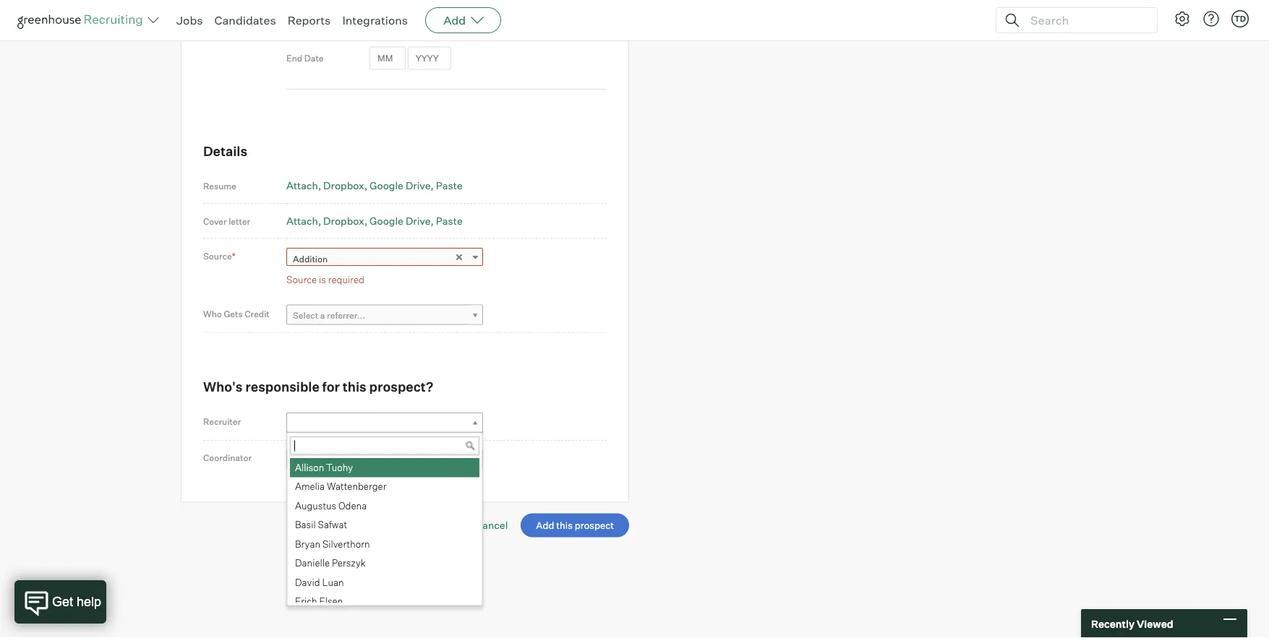 Task type: describe. For each thing, give the bounding box(es) containing it.
david luan
[[295, 578, 344, 589]]

responsible
[[245, 379, 320, 396]]

end
[[287, 53, 303, 64]]

dropbox link for resume
[[323, 180, 368, 193]]

who gets credit
[[203, 309, 270, 320]]

start date
[[287, 21, 328, 31]]

augustus
[[295, 501, 337, 512]]

erich elsen option
[[290, 593, 480, 613]]

gets
[[224, 309, 243, 320]]

paste link for cover letter
[[436, 215, 463, 228]]

erich
[[295, 597, 317, 608]]

david luan option
[[290, 574, 480, 593]]

details
[[203, 143, 248, 160]]

greenhouse recruiting image
[[17, 12, 148, 29]]

jobs link
[[177, 13, 203, 27]]

dropbox for cover letter
[[323, 215, 365, 228]]

cover
[[203, 216, 227, 227]]

amelia wattenberger option
[[290, 478, 480, 498]]

YYYY text field
[[408, 47, 451, 70]]

bryan silverthorn
[[295, 539, 370, 551]]

danielle perszyk option
[[290, 555, 480, 574]]

drive for resume
[[406, 180, 431, 193]]

*
[[232, 251, 236, 262]]

danielle
[[295, 558, 330, 570]]

td button
[[1229, 7, 1252, 30]]

select
[[293, 311, 319, 322]]

google for cover letter
[[370, 215, 404, 228]]

source is required
[[287, 274, 365, 286]]

resume
[[203, 181, 236, 192]]

tuohy
[[326, 462, 353, 474]]

start
[[287, 21, 307, 31]]

allison tuohy
[[295, 462, 353, 474]]

dropbox for resume
[[323, 180, 365, 193]]

candidates
[[215, 13, 276, 27]]

amelia
[[295, 482, 325, 493]]

td
[[1235, 14, 1247, 24]]

none
[[293, 455, 315, 466]]

odena
[[339, 501, 367, 512]]

addition link
[[287, 249, 483, 270]]

MM text field
[[370, 47, 406, 70]]

attach dropbox google drive paste for resume
[[287, 180, 463, 193]]

cover letter
[[203, 216, 250, 227]]

allison
[[295, 462, 324, 474]]

attach link for cover letter
[[287, 215, 321, 228]]

basil
[[295, 520, 316, 532]]

luan
[[322, 578, 344, 589]]

source for source *
[[203, 251, 232, 262]]

source *
[[203, 251, 236, 262]]

source for source is required
[[287, 274, 317, 286]]



Task type: locate. For each thing, give the bounding box(es) containing it.
attach link for resume
[[287, 180, 321, 193]]

google for resume
[[370, 180, 404, 193]]

drive
[[406, 180, 431, 193], [406, 215, 431, 228]]

credit
[[245, 309, 270, 320]]

select a referrer... link
[[287, 305, 483, 326]]

paste
[[436, 180, 463, 193], [436, 215, 463, 228]]

dropbox link for cover letter
[[323, 215, 368, 228]]

basil safwat option
[[290, 517, 480, 536]]

1 vertical spatial source
[[287, 274, 317, 286]]

1 vertical spatial dropbox
[[323, 215, 365, 228]]

configure image
[[1174, 10, 1192, 27]]

bryan silverthorn option
[[290, 536, 480, 555]]

2 paste link from the top
[[436, 215, 463, 228]]

2 attach dropbox google drive paste from the top
[[287, 215, 463, 228]]

cancel
[[476, 520, 508, 532]]

dropbox
[[323, 180, 365, 193], [323, 215, 365, 228]]

google
[[370, 180, 404, 193], [370, 215, 404, 228]]

1 attach link from the top
[[287, 180, 321, 193]]

1 dropbox from the top
[[323, 180, 365, 193]]

MM text field
[[370, 14, 406, 38]]

1 google from the top
[[370, 180, 404, 193]]

0 vertical spatial google
[[370, 180, 404, 193]]

paste for resume
[[436, 180, 463, 193]]

perszyk
[[332, 558, 366, 570]]

Search text field
[[1027, 10, 1145, 31]]

basil safwat
[[295, 520, 347, 532]]

2 paste from the top
[[436, 215, 463, 228]]

1 attach dropbox google drive paste from the top
[[287, 180, 463, 193]]

1 vertical spatial date
[[304, 53, 324, 64]]

2 dropbox from the top
[[323, 215, 365, 228]]

add
[[444, 13, 466, 27]]

source
[[203, 251, 232, 262], [287, 274, 317, 286]]

1 vertical spatial attach
[[287, 215, 318, 228]]

0 vertical spatial attach dropbox google drive paste
[[287, 180, 463, 193]]

attach link
[[287, 180, 321, 193], [287, 215, 321, 228]]

date
[[309, 21, 328, 31], [304, 53, 324, 64]]

required
[[328, 274, 365, 286]]

date for end date
[[304, 53, 324, 64]]

referrer...
[[327, 311, 365, 322]]

allison tuohy option
[[290, 459, 480, 478]]

0 vertical spatial paste
[[436, 180, 463, 193]]

attach for resume
[[287, 180, 318, 193]]

1 vertical spatial attach dropbox google drive paste
[[287, 215, 463, 228]]

0 vertical spatial source
[[203, 251, 232, 262]]

0 vertical spatial date
[[309, 21, 328, 31]]

cancel link
[[476, 520, 508, 532]]

2 drive from the top
[[406, 215, 431, 228]]

1 paste from the top
[[436, 180, 463, 193]]

who's responsible for this prospect?
[[203, 379, 434, 396]]

integrations
[[342, 13, 408, 27]]

who
[[203, 309, 222, 320]]

2 dropbox link from the top
[[323, 215, 368, 228]]

addition
[[293, 254, 328, 265]]

0 vertical spatial drive
[[406, 180, 431, 193]]

1 vertical spatial paste
[[436, 215, 463, 228]]

1 dropbox link from the top
[[323, 180, 368, 193]]

bryan
[[295, 539, 321, 551]]

None text field
[[290, 438, 480, 456]]

attach dropbox google drive paste for cover letter
[[287, 215, 463, 228]]

td button
[[1232, 10, 1250, 27]]

viewed
[[1137, 618, 1174, 631]]

google drive link
[[370, 180, 434, 193], [370, 215, 434, 228]]

safwat
[[318, 520, 347, 532]]

1 vertical spatial attach link
[[287, 215, 321, 228]]

prospect?
[[369, 379, 434, 396]]

1 vertical spatial paste link
[[436, 215, 463, 228]]

date right the end
[[304, 53, 324, 64]]

date right start
[[309, 21, 328, 31]]

reports link
[[288, 13, 331, 27]]

none link
[[287, 450, 483, 471]]

silverthorn
[[323, 539, 370, 551]]

0 vertical spatial dropbox link
[[323, 180, 368, 193]]

david
[[295, 578, 320, 589]]

1 paste link from the top
[[436, 180, 463, 193]]

2 google drive link from the top
[[370, 215, 434, 228]]

paste for cover letter
[[436, 215, 463, 228]]

date for start date
[[309, 21, 328, 31]]

google drive link for resume
[[370, 180, 434, 193]]

list box containing allison tuohy
[[287, 459, 480, 613]]

1 vertical spatial dropbox link
[[323, 215, 368, 228]]

source down "cover"
[[203, 251, 232, 262]]

elsen
[[319, 597, 343, 608]]

paste link
[[436, 180, 463, 193], [436, 215, 463, 228]]

this
[[343, 379, 367, 396]]

0 vertical spatial dropbox
[[323, 180, 365, 193]]

0 vertical spatial paste link
[[436, 180, 463, 193]]

select a referrer...
[[293, 311, 365, 322]]

for
[[322, 379, 340, 396]]

dropbox link
[[323, 180, 368, 193], [323, 215, 368, 228]]

recently
[[1092, 618, 1135, 631]]

who's
[[203, 379, 243, 396]]

1 drive from the top
[[406, 180, 431, 193]]

wattenberger
[[327, 482, 387, 493]]

0 vertical spatial google drive link
[[370, 180, 434, 193]]

1 attach from the top
[[287, 180, 318, 193]]

drive for cover letter
[[406, 215, 431, 228]]

list box
[[287, 459, 480, 613]]

1 vertical spatial drive
[[406, 215, 431, 228]]

2 attach from the top
[[287, 215, 318, 228]]

add button
[[426, 7, 502, 33]]

1 horizontal spatial source
[[287, 274, 317, 286]]

amelia wattenberger
[[295, 482, 387, 493]]

paste link for resume
[[436, 180, 463, 193]]

is
[[319, 274, 326, 286]]

2 google from the top
[[370, 215, 404, 228]]

erich elsen
[[295, 597, 343, 608]]

integrations link
[[342, 13, 408, 27]]

2 attach link from the top
[[287, 215, 321, 228]]

1 google drive link from the top
[[370, 180, 434, 193]]

None submit
[[521, 514, 629, 538]]

reports
[[288, 13, 331, 27]]

1 vertical spatial google
[[370, 215, 404, 228]]

augustus odena
[[295, 501, 367, 512]]

candidates link
[[215, 13, 276, 27]]

coordinator
[[203, 453, 252, 464]]

1 vertical spatial google drive link
[[370, 215, 434, 228]]

jobs
[[177, 13, 203, 27]]

a
[[320, 311, 325, 322]]

0 vertical spatial attach
[[287, 180, 318, 193]]

letter
[[229, 216, 250, 227]]

recruiter
[[203, 417, 241, 428]]

augustus odena option
[[290, 498, 480, 517]]

danielle perszyk
[[295, 558, 366, 570]]

recently viewed
[[1092, 618, 1174, 631]]

end date
[[287, 53, 324, 64]]

YYYY text field
[[408, 14, 451, 38]]

0 horizontal spatial source
[[203, 251, 232, 262]]

attach
[[287, 180, 318, 193], [287, 215, 318, 228]]

attach dropbox google drive paste
[[287, 180, 463, 193], [287, 215, 463, 228]]

0 vertical spatial attach link
[[287, 180, 321, 193]]

google drive link for cover letter
[[370, 215, 434, 228]]

source left is on the left top
[[287, 274, 317, 286]]

attach for cover letter
[[287, 215, 318, 228]]



Task type: vqa. For each thing, say whether or not it's contained in the screenshot.
David
yes



